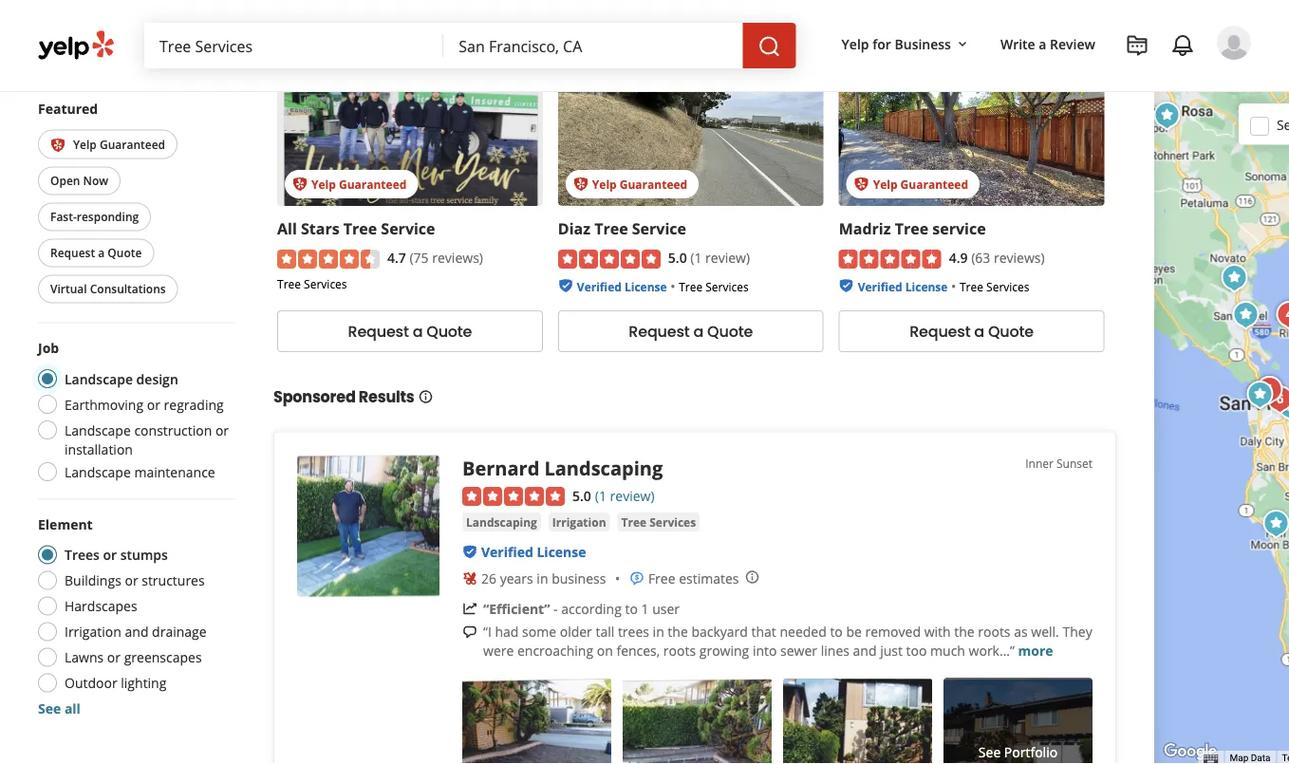 Task type: describe. For each thing, give the bounding box(es) containing it.
regrading
[[164, 395, 224, 413]]

4.7 (75 reviews)
[[387, 248, 483, 266]]

fast-responding button
[[38, 203, 151, 232]]

installation
[[65, 440, 133, 458]]

work…"
[[969, 641, 1015, 659]]

reviews) for all stars tree service
[[432, 248, 483, 266]]

request a quote button down fast-responding button
[[38, 239, 154, 268]]

16 verified v2 image
[[839, 278, 854, 293]]

tree services request a quote
[[277, 276, 472, 342]]

se
[[1277, 116, 1289, 134]]

yelp inside yelp guaranteed button
[[73, 136, 97, 152]]

inner
[[1026, 455, 1054, 471]]

license for service
[[625, 278, 667, 294]]

sunrise landscaping image
[[1251, 371, 1289, 409]]

izote landscaping image
[[1258, 505, 1289, 543]]

5.0 link
[[573, 485, 591, 505]]

terms
[[499, 5, 538, 23]]

google image
[[1159, 740, 1222, 764]]

review
[[1050, 35, 1096, 53]]

landscape maintenance
[[65, 463, 215, 481]]

irrigation and drainage
[[65, 623, 207, 641]]

on
[[597, 641, 613, 659]]

tree inside button
[[621, 514, 647, 530]]

5.0 for 5.0 (1 review)
[[668, 248, 687, 266]]

guaranteed inside button
[[100, 136, 165, 152]]

landscape for landscape maintenance
[[65, 463, 131, 481]]

growing
[[700, 641, 749, 659]]

request a quote for diaz
[[629, 320, 753, 342]]

or for greenscapes
[[107, 649, 121, 667]]

fast-
[[50, 209, 77, 225]]

according
[[561, 600, 622, 618]]

trees inside 'option group'
[[65, 546, 100, 564]]

"efficient" - according to 1 user
[[483, 600, 680, 618]]

lighting
[[121, 675, 167, 693]]

guzman landscaping image
[[1271, 296, 1289, 334]]

landscape design
[[65, 370, 178, 388]]

reviews) for madriz tree service
[[994, 248, 1045, 266]]

landscaping button
[[462, 513, 541, 532]]

license for service
[[906, 278, 948, 294]]

tree down (63
[[960, 278, 984, 294]]

free
[[648, 569, 676, 587]]

hardscapes
[[65, 598, 137, 616]]

yelp for diaz tree service
[[592, 176, 617, 191]]

irrigation button
[[549, 513, 610, 532]]

apply.
[[541, 5, 579, 23]]

lawns or greenscapes
[[65, 649, 202, 667]]

now
[[83, 173, 108, 189]]

16 info v2 image
[[418, 389, 433, 404]]

user
[[652, 600, 680, 618]]

search image
[[758, 35, 781, 58]]

a for request a quote button under fast-responding button
[[98, 245, 105, 261]]

or for stumps
[[103, 546, 117, 564]]

bernard landscaping link
[[462, 455, 663, 481]]

more
[[622, 5, 656, 23]]

option group containing element
[[32, 516, 235, 719]]

"i
[[483, 622, 492, 640]]

you're covered up to $2,500. terms apply. learn more
[[319, 5, 656, 23]]

service
[[933, 218, 986, 238]]

yelp for all stars tree service
[[311, 176, 336, 191]]

2 the from the left
[[954, 622, 975, 640]]

removed
[[865, 622, 921, 640]]

or for structures
[[125, 572, 138, 590]]

see all button
[[38, 700, 81, 718]]

design inside 2 filters landscape design • trees or stumps
[[98, 53, 133, 69]]

madriz tree service image
[[1286, 297, 1289, 335]]

bernard
[[462, 455, 540, 481]]

structures
[[142, 572, 205, 590]]

guaranteed for diaz
[[620, 176, 688, 191]]

outdoor lighting
[[65, 675, 167, 693]]

and inside 'option group'
[[125, 623, 149, 641]]

tree services for service
[[960, 278, 1030, 294]]

landscape for landscape design
[[65, 370, 133, 388]]

virtual consultations button
[[38, 275, 178, 304]]

2 filters landscape design • trees or stumps
[[38, 35, 229, 69]]

request down 5.0 (1 review)
[[629, 320, 690, 342]]

1 horizontal spatial roots
[[978, 622, 1011, 640]]

verified license up 26 years in business
[[481, 543, 586, 561]]

business
[[895, 35, 951, 53]]

write
[[1001, 35, 1036, 53]]

madriz tree service link
[[839, 218, 986, 238]]

some
[[522, 622, 556, 640]]

inner sunset
[[1026, 455, 1093, 471]]

yelp guaranteed for all
[[311, 176, 407, 191]]

featured group
[[34, 99, 235, 308]]

request a quote button for diaz
[[558, 310, 824, 352]]

16 yelp guaranteed v2 image for all
[[292, 176, 308, 191]]

greenscapes
[[124, 649, 202, 667]]

Find text field
[[160, 35, 428, 56]]

diaz tree service image
[[1227, 296, 1265, 334]]

1
[[641, 600, 649, 618]]

too
[[906, 641, 927, 659]]

2
[[38, 35, 46, 53]]

map data button
[[1230, 752, 1271, 764]]

maintenance
[[134, 463, 215, 481]]

guaranteed for madriz
[[901, 176, 968, 191]]

option group containing job
[[32, 339, 235, 487]]

trees
[[618, 622, 649, 640]]

verified for diaz
[[577, 278, 622, 294]]

fast-responding
[[50, 209, 139, 225]]

landscape for landscape construction or installation
[[65, 421, 131, 439]]

quote down "4.9 (63 reviews)"
[[988, 320, 1034, 342]]

Near text field
[[459, 35, 728, 56]]

and inside "i had some older tall trees in the backyard that needed to be removed with the roots as well. they were encroaching on fences, roots growing into sewer lines and just too much work…"
[[853, 641, 877, 659]]

needed
[[780, 622, 827, 640]]

with
[[924, 622, 951, 640]]

learn more link
[[582, 5, 656, 23]]

(75
[[410, 248, 429, 266]]

earthmoving or regrading
[[65, 395, 224, 413]]

all stars tree service image
[[1216, 259, 1254, 297]]

all
[[64, 700, 81, 718]]

(63
[[971, 248, 991, 266]]

1 service from the left
[[381, 218, 435, 238]]

into
[[753, 641, 777, 659]]

years
[[500, 569, 533, 587]]

to for $2,500.
[[435, 5, 447, 23]]

request a quote inside featured group
[[50, 245, 142, 261]]

tree services for service
[[679, 278, 749, 294]]

data
[[1251, 753, 1271, 764]]

4.7 star rating image
[[277, 249, 380, 268]]

services inside the tree services button
[[650, 514, 696, 530]]

0 vertical spatial (1
[[691, 248, 702, 266]]

learn
[[582, 5, 619, 23]]

none field near
[[459, 35, 728, 56]]

none field find
[[160, 35, 428, 56]]

much
[[931, 641, 966, 659]]

16 yelp guaranteed v2 image for diaz
[[573, 176, 589, 191]]

16 years in business v2 image
[[462, 571, 478, 586]]

services inside tree services request a quote
[[304, 276, 347, 291]]

irrigation for irrigation and drainage
[[65, 623, 121, 641]]

"efficient"
[[483, 600, 550, 618]]

backyard
[[692, 622, 748, 640]]

0 horizontal spatial license
[[537, 543, 586, 561]]

fences,
[[617, 641, 660, 659]]

yelp guaranteed for madriz
[[873, 176, 968, 191]]

earthmoving
[[65, 395, 143, 413]]

0 horizontal spatial roots
[[664, 641, 696, 659]]

(1 review)
[[595, 486, 655, 504]]

2 service from the left
[[632, 218, 686, 238]]

te link
[[1282, 753, 1289, 764]]



Task type: vqa. For each thing, say whether or not it's contained in the screenshot.
Vinnie C. link
no



Task type: locate. For each thing, give the bounding box(es) containing it.
prune buggy image
[[1261, 381, 1289, 419]]

the up much
[[954, 622, 975, 640]]

bernard landscaping image
[[297, 455, 440, 598]]

te
[[1282, 753, 1289, 764]]

or up construction
[[147, 395, 160, 413]]

0 vertical spatial landscaping
[[545, 455, 663, 481]]

they
[[1063, 622, 1093, 640]]

$2,500.
[[451, 5, 496, 23]]

landscape construction or installation
[[65, 421, 229, 458]]

services down 4.7 star rating image
[[304, 276, 347, 291]]

verified license button down the 4.9 star rating image
[[858, 276, 948, 294]]

request
[[50, 245, 95, 261], [348, 320, 409, 342], [629, 320, 690, 342], [910, 320, 971, 342]]

irrigation down hardscapes
[[65, 623, 121, 641]]

stumps up buildings or structures
[[120, 546, 168, 564]]

2 reviews) from the left
[[994, 248, 1045, 266]]

1 horizontal spatial service
[[632, 218, 686, 238]]

5 star rating image
[[558, 249, 661, 268], [462, 487, 565, 506]]

for
[[873, 35, 891, 53]]

request a quote button down 5.0 (1 review)
[[558, 310, 824, 352]]

design
[[98, 53, 133, 69], [136, 370, 178, 388]]

verified license down the 4.9 star rating image
[[858, 278, 948, 294]]

to right up
[[435, 5, 447, 23]]

keyboard shortcuts image
[[1203, 754, 1219, 764]]

request a quote button up 16 info v2 "image"
[[277, 310, 543, 352]]

yelp guaranteed up all stars tree service
[[311, 176, 407, 191]]

verified license button for service
[[858, 276, 948, 294]]

request a quote for madriz
[[910, 320, 1034, 342]]

1 horizontal spatial verified
[[577, 278, 622, 294]]

16 verified v2 image down diaz
[[558, 278, 573, 293]]

quote down 5.0 (1 review)
[[707, 320, 753, 342]]

landscape inside landscape construction or installation
[[65, 421, 131, 439]]

2 horizontal spatial to
[[830, 622, 843, 640]]

0 horizontal spatial 16 yelp guaranteed v2 image
[[292, 176, 308, 191]]

services down "4.9 (63 reviews)"
[[987, 278, 1030, 294]]

0 vertical spatial review)
[[706, 248, 750, 266]]

or inside landscape construction or installation
[[215, 421, 229, 439]]

or down regrading
[[215, 421, 229, 439]]

1 horizontal spatial 16 verified v2 image
[[558, 278, 573, 293]]

1 vertical spatial stumps
[[120, 546, 168, 564]]

request a quote button for madriz
[[839, 310, 1105, 352]]

see left all on the bottom left of page
[[38, 700, 61, 718]]

2 horizontal spatial license
[[906, 278, 948, 294]]

16 yelp guaranteed v2 image up all at the left top
[[292, 176, 308, 191]]

option group
[[32, 339, 235, 487], [32, 516, 235, 719]]

1 vertical spatial landscaping
[[466, 514, 537, 530]]

0 horizontal spatial landscaping
[[466, 514, 537, 530]]

covered
[[362, 5, 411, 23]]

a for madriz's request a quote button
[[974, 320, 985, 342]]

0 horizontal spatial design
[[98, 53, 133, 69]]

virtual consultations
[[50, 282, 166, 297]]

1 vertical spatial roots
[[664, 641, 696, 659]]

0 vertical spatial in
[[537, 569, 548, 587]]

(1 review) link
[[595, 485, 655, 505]]

1 horizontal spatial yelp guaranteed link
[[558, 46, 824, 205]]

up
[[415, 5, 431, 23]]

landscaping link
[[462, 513, 541, 532]]

featured
[[38, 100, 98, 118]]

0 vertical spatial design
[[98, 53, 133, 69]]

services down (1 review)
[[650, 514, 696, 530]]

madriz tree service
[[839, 218, 986, 238]]

4.9 star rating image
[[839, 249, 942, 268]]

license up the business
[[537, 543, 586, 561]]

•
[[136, 53, 140, 69]]

1 horizontal spatial license
[[625, 278, 667, 294]]

or for regrading
[[147, 395, 160, 413]]

diaz tree service link
[[558, 218, 686, 238]]

request a quote button down (63
[[839, 310, 1105, 352]]

1 horizontal spatial landscaping
[[545, 455, 663, 481]]

tree services inside button
[[621, 514, 696, 530]]

2 yelp guaranteed link from the left
[[558, 46, 824, 205]]

0 horizontal spatial reviews)
[[432, 248, 483, 266]]

open now button
[[38, 167, 121, 196]]

sponsored
[[273, 386, 356, 408]]

1 vertical spatial option group
[[32, 516, 235, 719]]

0 horizontal spatial verified
[[481, 543, 533, 561]]

a inside tree services request a quote
[[413, 320, 423, 342]]

0 horizontal spatial 5.0
[[573, 486, 591, 504]]

filters
[[49, 35, 89, 53]]

0 vertical spatial trees
[[143, 53, 172, 69]]

bernard landscaping image
[[1241, 376, 1279, 414], [1241, 376, 1279, 414]]

none field down learn at the left top of the page
[[459, 35, 728, 56]]

to left 1
[[625, 600, 638, 618]]

request a quote button
[[38, 239, 154, 268], [277, 310, 543, 352], [558, 310, 824, 352], [839, 310, 1105, 352]]

a down 5.0 (1 review)
[[694, 320, 704, 342]]

1 option group from the top
[[32, 339, 235, 487]]

tree services link
[[618, 513, 700, 532]]

reviews) right the (75
[[432, 248, 483, 266]]

a right write
[[1039, 35, 1047, 53]]

greg r. image
[[1217, 26, 1251, 60]]

yelp guaranteed link for madriz tree service
[[839, 46, 1105, 205]]

16 yelp guaranteed v2 image
[[50, 138, 66, 153], [854, 176, 869, 191]]

trees up buildings
[[65, 546, 100, 564]]

0 vertical spatial see
[[38, 700, 61, 718]]

eco grounds landscaping image
[[1286, 288, 1289, 326]]

5.0 up the irrigation button
[[573, 486, 591, 504]]

1 horizontal spatial (1
[[691, 248, 702, 266]]

bernard landscaping
[[462, 455, 663, 481]]

guzman landscaping image
[[1271, 296, 1289, 334]]

verified license button up 26 years in business
[[481, 543, 586, 561]]

write a review
[[1001, 35, 1096, 53]]

map data
[[1230, 753, 1271, 764]]

yelp guaranteed up madriz tree service
[[873, 176, 968, 191]]

a
[[1039, 35, 1047, 53], [98, 245, 105, 261], [413, 320, 423, 342], [694, 320, 704, 342], [974, 320, 985, 342]]

request up the virtual
[[50, 245, 95, 261]]

yelp left for in the top of the page
[[842, 35, 869, 53]]

irrigation down 5.0 'link'
[[552, 514, 606, 530]]

2 horizontal spatial request a quote
[[910, 320, 1034, 342]]

lawns
[[65, 649, 104, 667]]

tree down 5.0 (1 review)
[[679, 278, 703, 294]]

0 horizontal spatial irrigation
[[65, 623, 121, 641]]

1 none field from the left
[[160, 35, 428, 56]]

0 vertical spatial stumps
[[189, 53, 229, 69]]

in
[[537, 569, 548, 587], [653, 622, 664, 640]]

2 option group from the top
[[32, 516, 235, 719]]

service up 5.0 (1 review)
[[632, 218, 686, 238]]

verified license for service
[[858, 278, 948, 294]]

16 verified v2 image for verified license button over 26 years in business
[[462, 544, 478, 560]]

verified down the 4.9 star rating image
[[858, 278, 903, 294]]

request a quote down 5.0 (1 review)
[[629, 320, 753, 342]]

0 horizontal spatial to
[[435, 5, 447, 23]]

1 vertical spatial 16 verified v2 image
[[462, 544, 478, 560]]

more
[[1018, 641, 1053, 659]]

0 horizontal spatial (1
[[595, 486, 607, 504]]

had
[[495, 622, 519, 640]]

quote inside featured group
[[108, 245, 142, 261]]

tree services down (1 review)
[[621, 514, 696, 530]]

0 vertical spatial 5.0
[[668, 248, 687, 266]]

0 horizontal spatial request a quote
[[50, 245, 142, 261]]

request inside tree services request a quote
[[348, 320, 409, 342]]

yelp for madriz tree service
[[873, 176, 898, 191]]

verified license button for service
[[577, 276, 667, 294]]

job
[[38, 339, 59, 357]]

diaz tree service
[[558, 218, 686, 238]]

good deal clean-up & tree services image
[[1273, 388, 1289, 426]]

yelp guaranteed button
[[38, 130, 178, 160]]

in down user
[[653, 622, 664, 640]]

tree services
[[679, 278, 749, 294], [960, 278, 1030, 294], [621, 514, 696, 530]]

1 yelp guaranteed link from the left
[[277, 46, 543, 205]]

0 vertical spatial 5 star rating image
[[558, 249, 661, 268]]

5 star rating image up landscaping "button"
[[462, 487, 565, 506]]

irrigation inside 'option group'
[[65, 623, 121, 641]]

to left be
[[830, 622, 843, 640]]

None search field
[[144, 23, 800, 68]]

irrigation for irrigation
[[552, 514, 606, 530]]

1 horizontal spatial 16 yelp guaranteed v2 image
[[854, 176, 869, 191]]

yelp guaranteed up "now"
[[73, 136, 165, 152]]

a for write a review link
[[1039, 35, 1047, 53]]

yelp guaranteed link for all stars tree service
[[277, 46, 543, 205]]

landscape inside 2 filters landscape design • trees or stumps
[[38, 53, 95, 69]]

see for see portfolio
[[979, 743, 1001, 761]]

virtual
[[50, 282, 87, 297]]

a inside group
[[98, 245, 105, 261]]

tree down (1 review)
[[621, 514, 647, 530]]

yelp guaranteed
[[73, 136, 165, 152], [311, 176, 407, 191], [592, 176, 688, 191], [873, 176, 968, 191]]

1 horizontal spatial trees
[[143, 53, 172, 69]]

stumps inside 'option group'
[[120, 546, 168, 564]]

2 none field from the left
[[459, 35, 728, 56]]

tree services button
[[618, 513, 700, 532]]

(1
[[691, 248, 702, 266], [595, 486, 607, 504]]

request a quote down fast-responding button
[[50, 245, 142, 261]]

license down the 4.9 star rating image
[[906, 278, 948, 294]]

None field
[[160, 35, 428, 56], [459, 35, 728, 56]]

projects image
[[1126, 34, 1149, 57]]

3 yelp guaranteed link from the left
[[839, 46, 1105, 205]]

all
[[277, 218, 297, 238]]

diaz
[[558, 218, 591, 238]]

just
[[880, 641, 903, 659]]

buildings
[[65, 572, 121, 590]]

1 vertical spatial see
[[979, 743, 1001, 761]]

verified license down diaz tree service link
[[577, 278, 667, 294]]

26
[[481, 569, 497, 587]]

sponsored results
[[273, 386, 414, 408]]

16 yelp guaranteed v2 image inside yelp guaranteed button
[[50, 138, 66, 153]]

0 horizontal spatial stumps
[[120, 546, 168, 564]]

0 horizontal spatial service
[[381, 218, 435, 238]]

trees or stumps
[[65, 546, 168, 564]]

stars
[[301, 218, 340, 238]]

see inside 'option group'
[[38, 700, 61, 718]]

0 vertical spatial roots
[[978, 622, 1011, 640]]

1 horizontal spatial request a quote
[[629, 320, 753, 342]]

16 speech v2 image
[[462, 625, 478, 640]]

quote up consultations
[[108, 245, 142, 261]]

or inside 2 filters landscape design • trees or stumps
[[175, 53, 187, 69]]

open now
[[50, 173, 108, 189]]

reviews) right (63
[[994, 248, 1045, 266]]

or up buildings
[[103, 546, 117, 564]]

1 horizontal spatial 5.0
[[668, 248, 687, 266]]

request a quote
[[50, 245, 142, 261], [629, 320, 753, 342], [910, 320, 1034, 342]]

0 vertical spatial option group
[[32, 339, 235, 487]]

guaranteed up madriz tree service
[[901, 176, 968, 191]]

1 vertical spatial trees
[[65, 546, 100, 564]]

1 horizontal spatial review)
[[706, 248, 750, 266]]

yelp guaranteed link
[[277, 46, 543, 205], [558, 46, 824, 205], [839, 46, 1105, 205]]

all stars tree service link
[[277, 218, 435, 238]]

outdoor
[[65, 675, 117, 693]]

1 16 yelp guaranteed v2 image from the left
[[292, 176, 308, 191]]

16 yelp guaranteed v2 image up the madriz
[[854, 176, 869, 191]]

1 vertical spatial 16 yelp guaranteed v2 image
[[854, 176, 869, 191]]

tree down 4.7 star rating image
[[277, 276, 301, 291]]

a for request a quote button related to diaz
[[694, 320, 704, 342]]

0 horizontal spatial in
[[537, 569, 548, 587]]

16 verified v2 image
[[558, 278, 573, 293], [462, 544, 478, 560]]

landscape down installation on the left of page
[[65, 463, 131, 481]]

request inside featured group
[[50, 245, 95, 261]]

open
[[50, 173, 80, 189]]

see for see all
[[38, 700, 61, 718]]

a down (63
[[974, 320, 985, 342]]

2 vertical spatial to
[[830, 622, 843, 640]]

landscaping down the bernard
[[466, 514, 537, 530]]

skyview tree experts image
[[1148, 97, 1186, 135]]

construction
[[134, 421, 212, 439]]

yelp up diaz tree service link
[[592, 176, 617, 191]]

1 vertical spatial irrigation
[[65, 623, 121, 641]]

design up earthmoving or regrading
[[136, 370, 178, 388]]

16 verified v2 image up 16 years in business v2 icon in the left of the page
[[462, 544, 478, 560]]

1 horizontal spatial irrigation
[[552, 514, 606, 530]]

stumps inside 2 filters landscape design • trees or stumps
[[189, 53, 229, 69]]

16 yelp guaranteed v2 image up diaz
[[573, 176, 589, 191]]

5 star rating image down diaz tree service link
[[558, 249, 661, 268]]

-
[[554, 600, 558, 618]]

or down trees or stumps
[[125, 572, 138, 590]]

trees right •
[[143, 53, 172, 69]]

yelp guaranteed for diaz
[[592, 176, 688, 191]]

2 horizontal spatial verified
[[858, 278, 903, 294]]

verified license button
[[577, 276, 667, 294], [858, 276, 948, 294], [481, 543, 586, 561]]

quote inside tree services request a quote
[[427, 320, 472, 342]]

landscaping inside "button"
[[466, 514, 537, 530]]

estimates
[[679, 569, 739, 587]]

0 horizontal spatial yelp guaranteed link
[[277, 46, 543, 205]]

guaranteed up all stars tree service
[[339, 176, 407, 191]]

yelp for business
[[842, 35, 951, 53]]

older
[[560, 622, 592, 640]]

the
[[668, 622, 688, 640], [954, 622, 975, 640]]

16 verified v2 image for verified license button related to service
[[558, 278, 573, 293]]

user actions element
[[827, 24, 1278, 141]]

0 horizontal spatial the
[[668, 622, 688, 640]]

review)
[[706, 248, 750, 266], [610, 486, 655, 504]]

results
[[359, 386, 414, 408]]

0 horizontal spatial trees
[[65, 546, 100, 564]]

yelp guaranteed link for diaz tree service
[[558, 46, 824, 205]]

1 horizontal spatial and
[[853, 641, 877, 659]]

1 vertical spatial 5.0
[[573, 486, 591, 504]]

2 16 yelp guaranteed v2 image from the left
[[573, 176, 589, 191]]

1 vertical spatial in
[[653, 622, 664, 640]]

yelp up the madriz
[[873, 176, 898, 191]]

0 horizontal spatial see
[[38, 700, 61, 718]]

5.0 for 5.0
[[573, 486, 591, 504]]

as
[[1014, 622, 1028, 640]]

request a quote down (63
[[910, 320, 1034, 342]]

1 horizontal spatial 16 yelp guaranteed v2 image
[[573, 176, 589, 191]]

tree up the 4.9 star rating image
[[895, 218, 929, 238]]

1 vertical spatial design
[[136, 370, 178, 388]]

see portfolio
[[979, 743, 1058, 761]]

yelp for business button
[[834, 27, 978, 61]]

1 horizontal spatial stumps
[[189, 53, 229, 69]]

a down fast-responding button
[[98, 245, 105, 261]]

request down 4.9
[[910, 320, 971, 342]]

5.0
[[668, 248, 687, 266], [573, 486, 591, 504]]

1 horizontal spatial to
[[625, 600, 638, 618]]

to for 1
[[625, 600, 638, 618]]

0 vertical spatial irrigation
[[552, 514, 606, 530]]

16 chevron down v2 image
[[955, 37, 970, 52]]

yelp guaranteed up diaz tree service link
[[592, 176, 688, 191]]

tree services down 5.0 (1 review)
[[679, 278, 749, 294]]

write a review link
[[993, 27, 1103, 61]]

verified license button down diaz tree service link
[[577, 276, 667, 294]]

stumps right •
[[189, 53, 229, 69]]

tree right stars
[[343, 218, 377, 238]]

5.0 down diaz tree service
[[668, 248, 687, 266]]

1 the from the left
[[668, 622, 688, 640]]

design inside 'option group'
[[136, 370, 178, 388]]

0 vertical spatial to
[[435, 5, 447, 23]]

none field down "you're"
[[160, 35, 428, 56]]

verified for madriz
[[858, 278, 903, 294]]

0 horizontal spatial 16 yelp guaranteed v2 image
[[50, 138, 66, 153]]

services down 5.0 (1 review)
[[706, 278, 749, 294]]

verified license
[[577, 278, 667, 294], [858, 278, 948, 294], [481, 543, 586, 561]]

16 yelp guaranteed v2 image
[[292, 176, 308, 191], [573, 176, 589, 191]]

1 reviews) from the left
[[432, 248, 483, 266]]

landscaping up '(1 review)' link
[[545, 455, 663, 481]]

the down user
[[668, 622, 688, 640]]

guaranteed up diaz tree service link
[[620, 176, 688, 191]]

in inside "i had some older tall trees in the backyard that needed to be removed with the roots as well. they were encroaching on fences, roots growing into sewer lines and just too much work…"
[[653, 622, 664, 640]]

landscape down filters
[[38, 53, 95, 69]]

trees inside 2 filters landscape design • trees or stumps
[[143, 53, 172, 69]]

0 horizontal spatial and
[[125, 623, 149, 641]]

1 horizontal spatial design
[[136, 370, 178, 388]]

1 vertical spatial 5 star rating image
[[462, 487, 565, 506]]

1 vertical spatial to
[[625, 600, 638, 618]]

1 horizontal spatial see
[[979, 743, 1001, 761]]

26 years in business
[[481, 569, 606, 587]]

0 vertical spatial 16 verified v2 image
[[558, 278, 573, 293]]

verified up years
[[481, 543, 533, 561]]

request up results
[[348, 320, 409, 342]]

yelp up open now
[[73, 136, 97, 152]]

roots right the fences,
[[664, 641, 696, 659]]

trees
[[143, 53, 172, 69], [65, 546, 100, 564]]

1 horizontal spatial reviews)
[[994, 248, 1045, 266]]

request a quote button for all
[[277, 310, 543, 352]]

to
[[435, 5, 447, 23], [625, 600, 638, 618], [830, 622, 843, 640]]

0 vertical spatial 16 yelp guaranteed v2 image
[[50, 138, 66, 153]]

16 trending v2 image
[[462, 601, 478, 617]]

quote up 16 info v2 "image"
[[427, 320, 472, 342]]

yelp guaranteed inside button
[[73, 136, 165, 152]]

landscape up installation on the left of page
[[65, 421, 131, 439]]

0 horizontal spatial review)
[[610, 486, 655, 504]]

1 vertical spatial review)
[[610, 486, 655, 504]]

tree inside tree services request a quote
[[277, 276, 301, 291]]

tree right diaz
[[595, 218, 628, 238]]

to inside "i had some older tall trees in the backyard that needed to be removed with the roots as well. they were encroaching on fences, roots growing into sewer lines and just too much work…"
[[830, 622, 843, 640]]

verified license for service
[[577, 278, 667, 294]]

info icon image
[[745, 570, 760, 585], [745, 570, 760, 585]]

and up lawns or greenscapes
[[125, 623, 149, 641]]

16 yelp guaranteed v2 image up open
[[50, 138, 66, 153]]

1 vertical spatial (1
[[595, 486, 607, 504]]

and down be
[[853, 641, 877, 659]]

sunrise landscaping image
[[1251, 371, 1289, 409]]

you're
[[319, 5, 358, 23]]

0 horizontal spatial 16 verified v2 image
[[462, 544, 478, 560]]

1 horizontal spatial the
[[954, 622, 975, 640]]

tall
[[596, 622, 615, 640]]

5.0 (1 review)
[[668, 248, 750, 266]]

1 horizontal spatial in
[[653, 622, 664, 640]]

a up 16 info v2 "image"
[[413, 320, 423, 342]]

1 horizontal spatial none field
[[459, 35, 728, 56]]

0 horizontal spatial none field
[[160, 35, 428, 56]]

notifications image
[[1172, 34, 1194, 57]]

yelp inside "yelp for business" button
[[842, 35, 869, 53]]

16 free estimates v2 image
[[629, 571, 645, 586]]

license down diaz tree service link
[[625, 278, 667, 294]]

4.9 (63 reviews)
[[949, 248, 1045, 266]]

map region
[[1063, 0, 1289, 764]]

in right years
[[537, 569, 548, 587]]

see left portfolio
[[979, 743, 1001, 761]]

service up the (75
[[381, 218, 435, 238]]

all stars tree service
[[277, 218, 435, 238]]

irrigation inside button
[[552, 514, 606, 530]]

roots up work…" on the right
[[978, 622, 1011, 640]]

irrigation link
[[549, 513, 610, 532]]

guaranteed for all
[[339, 176, 407, 191]]

2 horizontal spatial yelp guaranteed link
[[839, 46, 1105, 205]]

landscape up earthmoving
[[65, 370, 133, 388]]

map
[[1230, 753, 1249, 764]]



